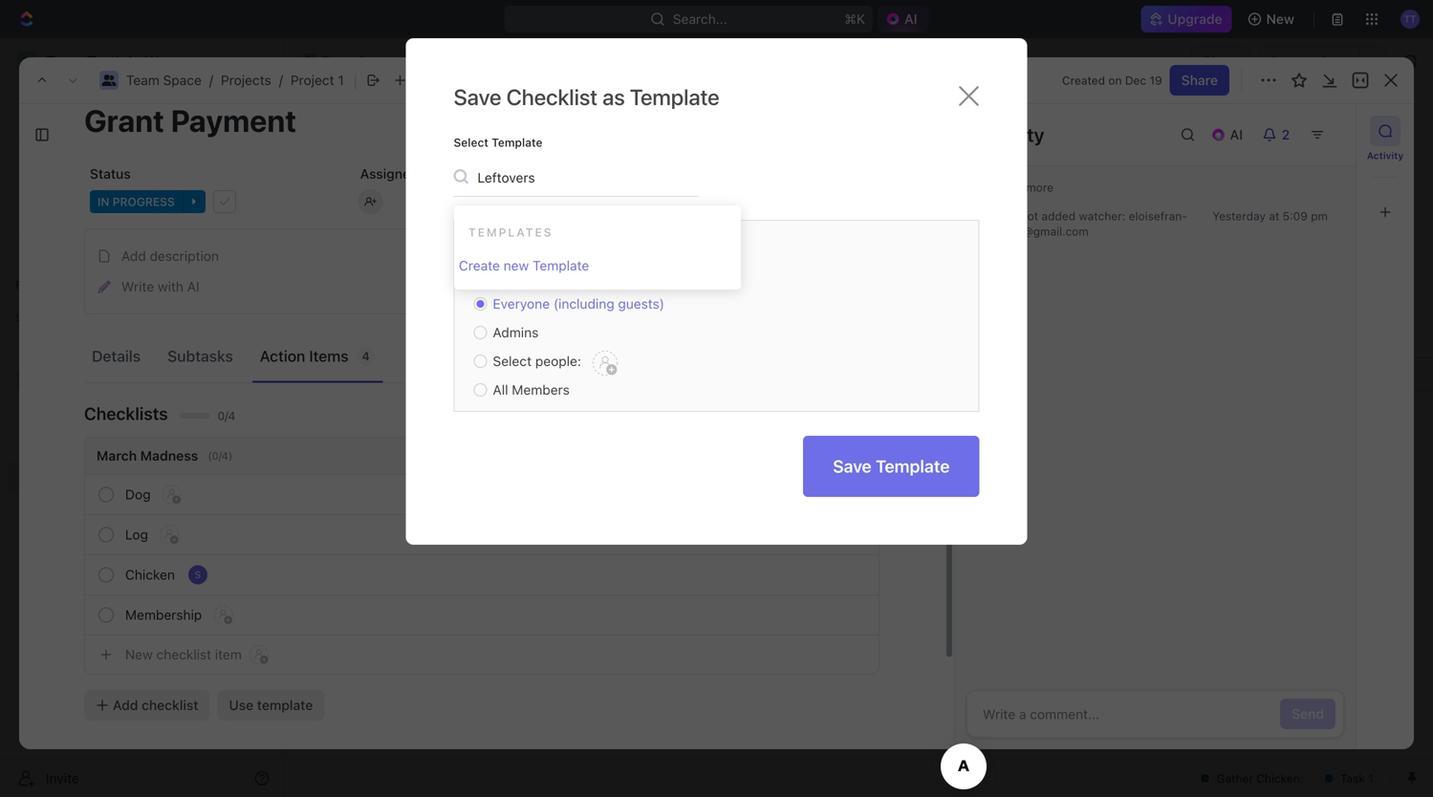 Task type: vqa. For each thing, say whether or not it's contained in the screenshot.
march madness (0/4)
yes



Task type: describe. For each thing, give the bounding box(es) containing it.
2 horizontal spatial task
[[1324, 123, 1353, 139]]

upgrade
[[1168, 11, 1223, 27]]

1 for ‎task 1
[[418, 333, 424, 349]]

‎task 1
[[385, 333, 424, 349]]

task sidebar content section
[[954, 104, 1356, 750]]

select template
[[454, 136, 543, 149]]

project 1
[[332, 114, 442, 146]]

19
[[1150, 74, 1163, 87]]

(including
[[554, 296, 615, 312]]

add description
[[121, 248, 219, 264]]

action
[[260, 347, 305, 365]]

to
[[422, 166, 435, 182]]

2 vertical spatial add task
[[385, 400, 442, 416]]

everyone
[[493, 296, 550, 312]]

4
[[362, 350, 370, 363]]

2 horizontal spatial add task
[[1295, 123, 1353, 139]]

board link
[[353, 172, 394, 199]]

log
[[125, 527, 148, 543]]

subtasks button
[[160, 339, 241, 374]]

all
[[493, 382, 508, 398]]

‎task
[[385, 333, 414, 349]]

send button
[[1281, 699, 1336, 730]]

(0/4)
[[208, 450, 233, 462]]

team inside sidebar navigation
[[46, 373, 79, 388]]

create new template
[[459, 258, 589, 274]]

eloisefran
[[1129, 209, 1188, 223]]

2 horizontal spatial /
[[405, 53, 409, 69]]

select for select template
[[454, 136, 489, 149]]

use template
[[229, 698, 313, 713]]

with
[[158, 279, 184, 295]]

new
[[504, 258, 529, 274]]

2 vertical spatial task
[[414, 400, 442, 416]]

items
[[309, 347, 349, 365]]

share button down "upgrade"
[[1192, 46, 1251, 77]]

space inside team space / projects / project 1 |
[[163, 72, 202, 88]]

project 1 link
[[291, 72, 344, 88]]

people:
[[535, 353, 581, 369]]

1 horizontal spatial /
[[279, 72, 283, 88]]

write with ai
[[121, 279, 200, 295]]

dashboards
[[46, 197, 120, 213]]

save for save checklist as template
[[454, 84, 502, 110]]

create
[[459, 258, 500, 274]]

projects link inside sidebar navigation
[[57, 398, 224, 428]]

0 horizontal spatial /
[[209, 72, 213, 88]]

grant payment link
[[381, 361, 663, 388]]

1 vertical spatial project
[[332, 114, 418, 146]]

5:09
[[1283, 209, 1308, 223]]

action items
[[260, 347, 349, 365]]

save template button
[[804, 436, 980, 497]]

inbox link
[[8, 125, 277, 156]]

tree inside sidebar navigation
[[8, 333, 277, 591]]

2 horizontal spatial team
[[321, 53, 355, 69]]

project inside team space / projects / project 1 |
[[291, 72, 334, 88]]

use
[[229, 698, 254, 713]]

march
[[97, 448, 137, 464]]

list
[[430, 177, 453, 193]]

share button right the '19'
[[1170, 65, 1230, 96]]

ai
[[187, 279, 200, 295]]

details
[[92, 347, 141, 365]]

everyone (including guests)
[[493, 296, 665, 312]]

2
[[456, 271, 463, 285]]

new button
[[1240, 4, 1306, 34]]

description
[[150, 248, 219, 264]]

task sidebar navigation tab list
[[1365, 116, 1407, 228]]

Select Template or Create new... text field
[[454, 163, 699, 192]]

new for new checklist item
[[125, 647, 153, 663]]

save checklist as template
[[454, 84, 720, 110]]

grant payment
[[385, 366, 479, 382]]

on
[[1109, 74, 1122, 87]]

checklists
[[84, 404, 168, 424]]

inbox
[[46, 132, 79, 148]]

yesterday
[[1213, 209, 1266, 223]]

team space link up home "link"
[[126, 72, 202, 88]]

save checklist as template dialog
[[406, 38, 1028, 545]]

user group image
[[102, 75, 116, 86]]

template
[[257, 698, 313, 713]]

spaces
[[15, 311, 56, 324]]

add checklist button
[[84, 690, 210, 721]]

1 inside team space / projects / project 1 |
[[338, 72, 344, 88]]

pm
[[1311, 209, 1328, 223]]

madness
[[140, 448, 198, 464]]

home link
[[8, 93, 277, 123]]

dashboards link
[[8, 190, 277, 221]]

add inside "button"
[[113, 698, 138, 713]]

board
[[357, 177, 394, 193]]

assigned to
[[360, 166, 435, 182]]

new checklist item
[[125, 647, 242, 663]]

templates
[[469, 226, 553, 239]]

|
[[354, 71, 357, 90]]

write with ai button
[[91, 272, 873, 302]]

only me
[[493, 267, 544, 283]]

at
[[1269, 209, 1280, 223]]

add checklist
[[113, 698, 198, 713]]



Task type: locate. For each thing, give the bounding box(es) containing it.
task
[[1324, 123, 1353, 139], [541, 271, 566, 285], [414, 400, 442, 416]]

add task button
[[1284, 116, 1365, 146], [493, 266, 574, 289], [377, 396, 450, 419]]

payment
[[424, 366, 479, 382]]

team space down details
[[46, 373, 121, 388]]

0 horizontal spatial select
[[454, 136, 489, 149]]

0 vertical spatial 1
[[338, 72, 344, 88]]

1 vertical spatial projects
[[57, 405, 108, 421]]

invite
[[46, 771, 79, 787]]

0 horizontal spatial save
[[454, 84, 502, 110]]

upgrade link
[[1141, 6, 1232, 33]]

1 up to
[[424, 114, 436, 146]]

project
[[291, 72, 334, 88], [332, 114, 418, 146]]

dec
[[1125, 74, 1147, 87]]

me
[[525, 267, 544, 283]]

2 vertical spatial space
[[83, 373, 121, 388]]

1 left |
[[338, 72, 344, 88]]

2 vertical spatial add task button
[[377, 396, 450, 419]]

1 vertical spatial user group image
[[20, 375, 34, 386]]

projects up march
[[57, 405, 108, 421]]

projects link
[[221, 72, 271, 88], [57, 398, 224, 428]]

projects inside sidebar navigation
[[57, 405, 108, 421]]

task left task sidebar navigation tab list
[[1324, 123, 1353, 139]]

0 vertical spatial new
[[1267, 11, 1295, 27]]

created on dec 19
[[1063, 74, 1163, 87]]

/
[[405, 53, 409, 69], [209, 72, 213, 88], [279, 72, 283, 88]]

calendar link
[[484, 172, 545, 199]]

1 horizontal spatial new
[[1267, 11, 1295, 27]]

checklist for add
[[142, 698, 198, 713]]

1 vertical spatial 1
[[424, 114, 436, 146]]

tree
[[8, 333, 277, 591]]

yesterday at 5:09 pm
[[1213, 209, 1328, 223]]

2 vertical spatial team
[[46, 373, 79, 388]]

0 horizontal spatial space
[[83, 373, 121, 388]]

members
[[512, 382, 570, 398]]

activity inside task sidebar navigation tab list
[[1367, 150, 1404, 161]]

select for select people:
[[493, 353, 532, 369]]

2 vertical spatial 1
[[418, 333, 424, 349]]

clickbot
[[994, 209, 1039, 223]]

space up home "link"
[[163, 72, 202, 88]]

all members
[[493, 382, 570, 398]]

new up automations
[[1267, 11, 1295, 27]]

activity inside task sidebar content section
[[978, 123, 1045, 146]]

user group image
[[304, 56, 316, 66], [20, 375, 34, 386]]

in progress
[[357, 271, 434, 285]]

team space link up project 1
[[297, 50, 402, 73]]

projects inside team space / projects / project 1 |
[[221, 72, 271, 88]]

guests)
[[618, 296, 665, 312]]

2 horizontal spatial add task button
[[1284, 116, 1365, 146]]

1 horizontal spatial add task
[[516, 271, 566, 285]]

team space
[[321, 53, 397, 69], [46, 373, 121, 388]]

0 vertical spatial team space
[[321, 53, 397, 69]]

0 horizontal spatial team
[[46, 373, 79, 388]]

share down "upgrade"
[[1203, 53, 1240, 69]]

0 horizontal spatial task
[[414, 400, 442, 416]]

1 horizontal spatial team space
[[321, 53, 397, 69]]

0 horizontal spatial projects
[[57, 405, 108, 421]]

as
[[603, 84, 625, 110]]

1 horizontal spatial projects
[[221, 72, 271, 88]]

space
[[358, 53, 397, 69], [163, 72, 202, 88], [83, 373, 121, 388]]

1 vertical spatial checklist
[[142, 698, 198, 713]]

1 vertical spatial add task
[[516, 271, 566, 285]]

user group image inside sidebar navigation
[[20, 375, 34, 386]]

march madness (0/4)
[[97, 448, 233, 464]]

sidebar navigation
[[0, 38, 286, 798]]

0 horizontal spatial add task button
[[377, 396, 450, 419]]

membership
[[125, 607, 202, 623]]

tree containing team space
[[8, 333, 277, 591]]

0 vertical spatial add task button
[[1284, 116, 1365, 146]]

projects link up march
[[57, 398, 224, 428]]

template inside button
[[876, 456, 950, 477]]

projects left project 1 link
[[221, 72, 271, 88]]

admins
[[493, 325, 539, 340]]

task up everyone (including guests)
[[541, 271, 566, 285]]

share right the '19'
[[1182, 72, 1218, 88]]

template
[[630, 84, 720, 110], [492, 136, 543, 149], [533, 258, 589, 274], [876, 456, 950, 477]]

/ up home "link"
[[209, 72, 213, 88]]

watcher:
[[1079, 209, 1126, 223]]

share for share button below "upgrade"
[[1203, 53, 1240, 69]]

projects link left project 1 link
[[221, 72, 271, 88]]

team space link
[[297, 50, 402, 73], [126, 72, 202, 88], [46, 365, 274, 396]]

subtasks
[[167, 347, 233, 365]]

task down grant payment
[[414, 400, 442, 416]]

favorites button
[[8, 274, 85, 296]]

0 vertical spatial checklist
[[156, 647, 211, 663]]

only
[[493, 267, 521, 283]]

checklist down new checklist item
[[142, 698, 198, 713]]

grant
[[385, 366, 421, 382]]

list link
[[426, 172, 453, 199]]

team inside team space / projects / project 1 |
[[126, 72, 160, 88]]

checklist inside "button"
[[142, 698, 198, 713]]

project up assigned
[[332, 114, 418, 146]]

0 vertical spatial share
[[1203, 53, 1240, 69]]

team space inside sidebar navigation
[[46, 373, 121, 388]]

select
[[454, 136, 489, 149], [493, 353, 532, 369]]

team space link up checklists
[[46, 365, 274, 396]]

team up |
[[321, 53, 355, 69]]

0 horizontal spatial user group image
[[20, 375, 34, 386]]

0 vertical spatial task
[[1324, 123, 1353, 139]]

1 right ‎task
[[418, 333, 424, 349]]

0 vertical spatial save
[[454, 84, 502, 110]]

add description button
[[91, 241, 873, 272]]

template inside "link"
[[533, 258, 589, 274]]

0 horizontal spatial add task
[[385, 400, 442, 416]]

1 horizontal spatial space
[[163, 72, 202, 88]]

chicken
[[125, 567, 175, 583]]

use template button
[[218, 690, 325, 721]]

team
[[321, 53, 355, 69], [126, 72, 160, 88], [46, 373, 79, 388]]

0 horizontal spatial new
[[125, 647, 153, 663]]

save inside button
[[833, 456, 872, 477]]

favorites
[[15, 278, 66, 292]]

create new template link
[[459, 248, 589, 280]]

1 vertical spatial team
[[126, 72, 160, 88]]

1 vertical spatial activity
[[1367, 150, 1404, 161]]

send
[[1292, 706, 1325, 722]]

pencil image
[[98, 281, 111, 293]]

item
[[215, 647, 242, 663]]

new for new
[[1267, 11, 1295, 27]]

1 vertical spatial space
[[163, 72, 202, 88]]

1 vertical spatial select
[[493, 353, 532, 369]]

1 horizontal spatial activity
[[1367, 150, 1404, 161]]

calendar
[[488, 177, 545, 193]]

1 vertical spatial team space
[[46, 373, 121, 388]]

share
[[1203, 53, 1240, 69], [1182, 72, 1218, 88]]

/ left project 1 link
[[279, 72, 283, 88]]

user group image down spaces
[[20, 375, 34, 386]]

team left details button
[[46, 373, 79, 388]]

new inside button
[[1267, 11, 1295, 27]]

1 vertical spatial projects link
[[57, 398, 224, 428]]

1 horizontal spatial team
[[126, 72, 160, 88]]

assigned
[[360, 166, 419, 182]]

added
[[1042, 209, 1076, 223]]

Edit task name text field
[[84, 102, 880, 139]]

save for save template
[[833, 456, 872, 477]]

0 vertical spatial add task
[[1295, 123, 1353, 139]]

0 vertical spatial team
[[321, 53, 355, 69]]

new down membership
[[125, 647, 153, 663]]

created
[[1063, 74, 1106, 87]]

0 horizontal spatial activity
[[978, 123, 1045, 146]]

0 vertical spatial space
[[358, 53, 397, 69]]

⌘k
[[845, 11, 866, 27]]

1 horizontal spatial task
[[541, 271, 566, 285]]

team space up |
[[321, 53, 397, 69]]

0 vertical spatial project
[[291, 72, 334, 88]]

write
[[121, 279, 154, 295]]

project left |
[[291, 72, 334, 88]]

1 for project 1
[[424, 114, 436, 146]]

user group image up project 1 link
[[304, 56, 316, 66]]

1 vertical spatial share
[[1182, 72, 1218, 88]]

space up project 1
[[358, 53, 397, 69]]

share for share button right of the '19'
[[1182, 72, 1218, 88]]

0/4
[[218, 409, 236, 423]]

in
[[357, 271, 369, 285]]

details button
[[84, 339, 148, 374]]

1 vertical spatial task
[[541, 271, 566, 285]]

automations button
[[1260, 47, 1359, 76]]

checklist for new
[[156, 647, 211, 663]]

2 horizontal spatial space
[[358, 53, 397, 69]]

added watcher:
[[1039, 209, 1129, 223]]

table link
[[647, 172, 685, 199]]

1 horizontal spatial user group image
[[304, 56, 316, 66]]

0 vertical spatial user group image
[[304, 56, 316, 66]]

1 horizontal spatial add task button
[[493, 266, 574, 289]]

team up home "link"
[[126, 72, 160, 88]]

checklist left item
[[156, 647, 211, 663]]

search...
[[673, 11, 728, 27]]

0 horizontal spatial team space
[[46, 373, 121, 388]]

automations
[[1270, 53, 1349, 69]]

Search tasks... text field
[[1195, 218, 1387, 246]]

/ up project 1
[[405, 53, 409, 69]]

eloisefran cis23@gmail.com
[[994, 209, 1188, 238]]

0 vertical spatial select
[[454, 136, 489, 149]]

1 horizontal spatial select
[[493, 353, 532, 369]]

0 vertical spatial projects
[[221, 72, 271, 88]]

0 vertical spatial projects link
[[221, 72, 271, 88]]

gantt
[[580, 177, 615, 193]]

1 horizontal spatial save
[[833, 456, 872, 477]]

1 vertical spatial save
[[833, 456, 872, 477]]

checklist
[[506, 84, 598, 110]]

progress
[[372, 271, 434, 285]]

add inside button
[[121, 248, 146, 264]]

‎task 1 link
[[381, 327, 663, 355]]

1 vertical spatial new
[[125, 647, 153, 663]]

space inside sidebar navigation
[[83, 373, 121, 388]]

save
[[454, 84, 502, 110], [833, 456, 872, 477]]

0 vertical spatial activity
[[978, 123, 1045, 146]]

user group image inside team space link
[[304, 56, 316, 66]]

space down details
[[83, 373, 121, 388]]

home
[[46, 100, 82, 116]]

1 vertical spatial add task button
[[493, 266, 574, 289]]

dog
[[125, 487, 151, 503]]



